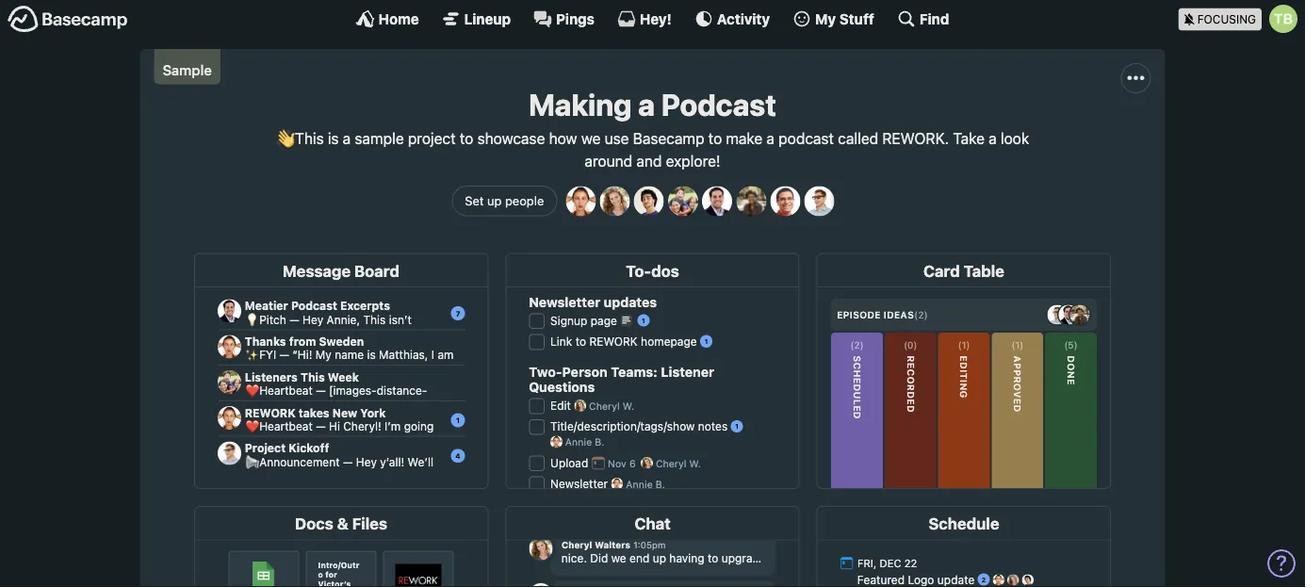 Task type: describe. For each thing, give the bounding box(es) containing it.
showcase
[[477, 129, 545, 147]]

nicole katz image
[[736, 186, 767, 216]]

josh fiske image
[[702, 186, 732, 216]]

my stuff
[[815, 10, 874, 27]]

home link
[[356, 9, 419, 28]]

jared davis image
[[634, 186, 664, 216]]

around
[[585, 152, 633, 170]]

making
[[529, 87, 632, 123]]

is
[[328, 129, 339, 147]]

a right is
[[343, 129, 351, 147]]

pings
[[556, 10, 595, 27]]

lineup link
[[442, 9, 511, 28]]

make
[[726, 129, 763, 147]]

stuff
[[840, 10, 874, 27]]

activity
[[717, 10, 770, 27]]

focusing button
[[1179, 0, 1305, 37]]

find button
[[897, 9, 949, 28]]

sample
[[355, 129, 404, 147]]

find
[[920, 10, 949, 27]]

switch accounts image
[[8, 5, 128, 34]]

victor cooper image
[[805, 186, 835, 216]]

👋
[[276, 129, 291, 147]]

look
[[1001, 129, 1029, 147]]

explore!
[[666, 152, 721, 170]]

focusing
[[1198, 13, 1256, 26]]

sample element
[[154, 49, 220, 84]]

cheryl walters image
[[600, 186, 630, 216]]

my
[[815, 10, 836, 27]]

2 to from the left
[[708, 129, 722, 147]]

a up the basecamp
[[638, 87, 655, 123]]

main element
[[0, 0, 1305, 37]]

we
[[581, 129, 601, 147]]



Task type: locate. For each thing, give the bounding box(es) containing it.
steve marsh image
[[770, 186, 801, 216]]

home
[[378, 10, 419, 27]]

and
[[637, 152, 662, 170]]

tim burton image
[[1270, 5, 1298, 33]]

to right project
[[460, 129, 474, 147]]

this
[[295, 129, 324, 147]]

project
[[408, 129, 456, 147]]

hey! button
[[617, 9, 672, 28]]

take
[[953, 129, 985, 147]]

a left look
[[989, 129, 997, 147]]

use
[[605, 129, 629, 147]]

pings button
[[534, 9, 595, 28]]

making a podcast 👋 this is a sample project to showcase how we use basecamp to make a podcast called rework. take a look around and explore!
[[276, 87, 1029, 170]]

set up people
[[465, 194, 544, 208]]

set
[[465, 194, 484, 208]]

a
[[638, 87, 655, 123], [343, 129, 351, 147], [767, 129, 775, 147], [989, 129, 997, 147]]

podcast
[[661, 87, 777, 123]]

sample
[[163, 61, 212, 78]]

1 to from the left
[[460, 129, 474, 147]]

people on this project element
[[561, 172, 854, 230]]

set up people link
[[452, 186, 557, 216]]

called
[[838, 129, 879, 147]]

jennifer young image
[[668, 186, 698, 216]]

a right the make
[[767, 129, 775, 147]]

to
[[460, 129, 474, 147], [708, 129, 722, 147]]

1 horizontal spatial to
[[708, 129, 722, 147]]

how
[[549, 129, 577, 147]]

rework.
[[882, 129, 949, 147]]

hey!
[[640, 10, 672, 27]]

to left the make
[[708, 129, 722, 147]]

basecamp
[[633, 129, 704, 147]]

annie bryan image
[[566, 186, 596, 216]]

0 horizontal spatial to
[[460, 129, 474, 147]]

activity link
[[694, 9, 770, 28]]

lineup
[[464, 10, 511, 27]]

up
[[487, 194, 502, 208]]

people
[[505, 194, 544, 208]]

my stuff button
[[793, 9, 874, 28]]

podcast
[[779, 129, 834, 147]]



Task type: vqa. For each thing, say whether or not it's contained in the screenshot.
the rightmost new
no



